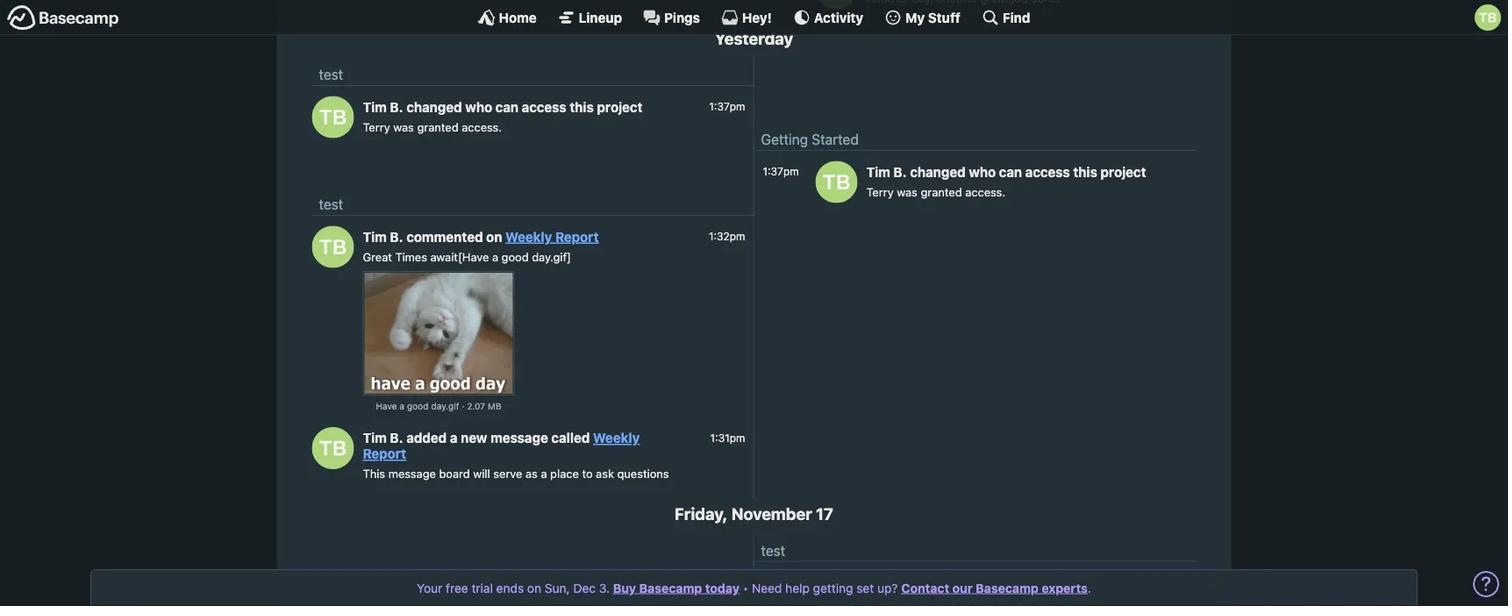 Task type: locate. For each thing, give the bounding box(es) containing it.
project for test
[[597, 99, 643, 115]]

getting
[[813, 581, 853, 595]]

0 vertical spatial granted
[[417, 120, 458, 133]]

0 vertical spatial can
[[495, 99, 519, 115]]

ends
[[496, 581, 524, 595]]

great times await[have a good day.gif]
[[363, 250, 571, 263]]

getting started link
[[761, 131, 859, 148]]

my
[[905, 10, 925, 25]]

report up the this
[[363, 446, 406, 461]]

0 vertical spatial changed
[[406, 99, 462, 115]]

good
[[501, 250, 529, 263], [407, 401, 429, 411]]

1 horizontal spatial on
[[527, 581, 541, 595]]

called
[[551, 430, 590, 446], [1049, 575, 1088, 590]]

new right started
[[971, 575, 997, 590]]

0 vertical spatial 1:37pm element
[[709, 100, 745, 113]]

0 vertical spatial on
[[486, 229, 502, 244]]

weekly report link for tim b. commented on
[[505, 229, 599, 244]]

0 horizontal spatial report
[[363, 446, 406, 461]]

1 horizontal spatial 1:37pm
[[763, 165, 799, 178]]

0 horizontal spatial 1:37pm element
[[709, 100, 745, 113]]

a right as
[[541, 467, 547, 480]]

1 horizontal spatial new
[[971, 575, 997, 590]]

zoom have a good day.gif image
[[365, 273, 513, 394]]

1 horizontal spatial terry was granted access.
[[866, 185, 1005, 198]]

1 horizontal spatial weekly
[[593, 430, 640, 446]]

weekly report link up day.gif]
[[505, 229, 599, 244]]

1 horizontal spatial terry
[[866, 185, 894, 198]]

up?
[[877, 581, 898, 595]]

started
[[812, 131, 859, 148]]

1 vertical spatial project
[[1100, 164, 1146, 179]]

your
[[417, 581, 442, 595]]

lineup link
[[558, 9, 622, 26]]

0 horizontal spatial was
[[393, 120, 414, 133]]

project for getting started
[[1100, 164, 1146, 179]]

8:28am
[[763, 576, 801, 589]]

tim b. commented on weekly report
[[363, 229, 599, 244]]

terry was granted access. for test
[[363, 120, 502, 133]]

1 vertical spatial was
[[897, 185, 918, 198]]

1 vertical spatial 1:37pm element
[[763, 165, 799, 178]]

a down tim b. commented on weekly report
[[492, 250, 498, 263]]

yesterday
[[715, 29, 793, 48]]

1 vertical spatial can
[[999, 164, 1022, 179]]

0 horizontal spatial basecamp
[[639, 581, 702, 595]]

need
[[752, 581, 782, 595]]

1 horizontal spatial 1:37pm element
[[763, 165, 799, 178]]

pings
[[664, 10, 700, 25]]

1 vertical spatial on
[[527, 581, 541, 595]]

1 vertical spatial weekly report link
[[363, 430, 640, 461]]

this
[[570, 99, 594, 115], [1073, 164, 1097, 179]]

lineup
[[579, 10, 622, 25]]

1 vertical spatial 1:37pm
[[763, 165, 799, 178]]

1 horizontal spatial was
[[897, 185, 918, 198]]

1 vertical spatial changed
[[910, 164, 966, 179]]

a
[[492, 250, 498, 263], [400, 401, 405, 411], [450, 430, 458, 446], [541, 467, 547, 480], [960, 575, 968, 590]]

added
[[406, 430, 447, 446]]

1 horizontal spatial good
[[501, 250, 529, 263]]

a for tim b. started a new project called test
[[960, 575, 968, 590]]

terry was granted access.
[[363, 120, 502, 133], [866, 185, 1005, 198]]

0 horizontal spatial granted
[[417, 120, 458, 133]]

1:37pm element down yesterday
[[709, 100, 745, 113]]

0 horizontal spatial new
[[461, 430, 487, 446]]

1 vertical spatial tim burton image
[[815, 572, 858, 606]]

access
[[522, 99, 566, 115], [1025, 164, 1070, 179]]

basecamp right buy
[[639, 581, 702, 595]]

1 horizontal spatial granted
[[921, 185, 962, 198]]

have a good day.gif 2.07 mb
[[376, 401, 501, 411]]

0 horizontal spatial tim b. changed who can access this project
[[363, 99, 643, 115]]

report
[[555, 229, 599, 244], [363, 446, 406, 461]]

0 vertical spatial terry
[[363, 120, 390, 133]]

0 vertical spatial access.
[[462, 120, 502, 133]]

1 horizontal spatial who
[[969, 164, 996, 179]]

was for test
[[393, 120, 414, 133]]

0 vertical spatial 1:37pm
[[709, 100, 745, 113]]

basecamp
[[639, 581, 702, 595], [976, 581, 1039, 595]]

0 horizontal spatial on
[[486, 229, 502, 244]]

1 horizontal spatial project
[[1001, 575, 1046, 590]]

0 vertical spatial weekly report link
[[505, 229, 599, 244]]

this
[[363, 467, 385, 480]]

1:37pm down getting
[[763, 165, 799, 178]]

message up this message board will serve as a place to ask questions on the bottom left
[[490, 430, 548, 446]]

1:37pm down yesterday
[[709, 100, 745, 113]]

1:32pm
[[709, 230, 745, 243]]

1 vertical spatial this
[[1073, 164, 1097, 179]]

0 horizontal spatial access.
[[462, 120, 502, 133]]

weekly up day.gif]
[[505, 229, 552, 244]]

1 vertical spatial report
[[363, 446, 406, 461]]

0 horizontal spatial who
[[465, 99, 492, 115]]

await[have
[[430, 250, 489, 263]]

0 vertical spatial good
[[501, 250, 529, 263]]

granted
[[417, 120, 458, 133], [921, 185, 962, 198]]

1 horizontal spatial changed
[[910, 164, 966, 179]]

0 vertical spatial tim b. changed who can access this project
[[363, 99, 643, 115]]

access. for test
[[462, 120, 502, 133]]

message
[[490, 430, 548, 446], [388, 467, 436, 480]]

good left day.gif
[[407, 401, 429, 411]]

can for getting started
[[999, 164, 1022, 179]]

mb
[[488, 401, 501, 411]]

0 horizontal spatial called
[[551, 430, 590, 446]]

1 horizontal spatial basecamp
[[976, 581, 1039, 595]]

1:37pm element down getting
[[763, 165, 799, 178]]

tim b. changed who can access this project
[[363, 99, 643, 115], [866, 164, 1146, 179]]

1 horizontal spatial this
[[1073, 164, 1097, 179]]

0 vertical spatial project
[[597, 99, 643, 115]]

new
[[461, 430, 487, 446], [971, 575, 997, 590]]

1 vertical spatial access
[[1025, 164, 1070, 179]]

0 horizontal spatial project
[[597, 99, 643, 115]]

2.07
[[467, 401, 485, 411]]

was
[[393, 120, 414, 133], [897, 185, 918, 198]]

weekly
[[505, 229, 552, 244], [593, 430, 640, 446]]

0 horizontal spatial changed
[[406, 99, 462, 115]]

0 vertical spatial weekly
[[505, 229, 552, 244]]

test
[[319, 66, 343, 83], [319, 196, 343, 213], [761, 542, 785, 559], [1091, 575, 1116, 590]]

0 vertical spatial was
[[393, 120, 414, 133]]

2 horizontal spatial project
[[1100, 164, 1146, 179]]

1:32pm element
[[709, 230, 745, 243]]

1 horizontal spatial access
[[1025, 164, 1070, 179]]

tim burton image
[[1475, 4, 1501, 31], [815, 572, 858, 606]]

weekly up ask
[[593, 430, 640, 446]]

project
[[597, 99, 643, 115], [1100, 164, 1146, 179], [1001, 575, 1046, 590]]

0 horizontal spatial can
[[495, 99, 519, 115]]

tim b. changed who can access this project for getting started
[[866, 164, 1146, 179]]

1:37pm element
[[709, 100, 745, 113], [763, 165, 799, 178]]

1 horizontal spatial tim burton image
[[1475, 4, 1501, 31]]

day.gif]
[[532, 250, 571, 263]]

0 vertical spatial message
[[490, 430, 548, 446]]

have
[[376, 401, 397, 411]]

0 horizontal spatial terry was granted access.
[[363, 120, 502, 133]]

1:37pm for getting started
[[763, 165, 799, 178]]

my stuff button
[[884, 9, 961, 26]]

1 horizontal spatial can
[[999, 164, 1022, 179]]

message right the this
[[388, 467, 436, 480]]

access for test
[[522, 99, 566, 115]]

0 horizontal spatial message
[[388, 467, 436, 480]]

1 horizontal spatial report
[[555, 229, 599, 244]]

terry
[[363, 120, 390, 133], [866, 185, 894, 198]]

.
[[1088, 581, 1091, 595]]

changed
[[406, 99, 462, 115], [910, 164, 966, 179]]

report up day.gif]
[[555, 229, 599, 244]]

on
[[486, 229, 502, 244], [527, 581, 541, 595]]

0 horizontal spatial good
[[407, 401, 429, 411]]

1 vertical spatial terry was granted access.
[[866, 185, 1005, 198]]

1 horizontal spatial access.
[[965, 185, 1005, 198]]

1 vertical spatial access.
[[965, 185, 1005, 198]]

0 horizontal spatial 1:37pm
[[709, 100, 745, 113]]

basecamp right our
[[976, 581, 1039, 595]]

can for test
[[495, 99, 519, 115]]

1 vertical spatial new
[[971, 575, 997, 590]]

can
[[495, 99, 519, 115], [999, 164, 1022, 179]]

1 horizontal spatial tim b. changed who can access this project
[[866, 164, 1146, 179]]

our
[[952, 581, 973, 595]]

a right added
[[450, 430, 458, 446]]

access.
[[462, 120, 502, 133], [965, 185, 1005, 198]]

•
[[743, 581, 748, 595]]

0 vertical spatial terry was granted access.
[[363, 120, 502, 133]]

1 horizontal spatial message
[[490, 430, 548, 446]]

0 horizontal spatial tim burton image
[[815, 572, 858, 606]]

0 horizontal spatial access
[[522, 99, 566, 115]]

0 vertical spatial this
[[570, 99, 594, 115]]

tim
[[363, 99, 387, 115], [866, 164, 890, 179], [363, 229, 387, 244], [363, 430, 387, 446], [866, 575, 890, 590]]

1 vertical spatial granted
[[921, 185, 962, 198]]

0 vertical spatial who
[[465, 99, 492, 115]]

on up the great times await[have a good day.gif]
[[486, 229, 502, 244]]

set
[[856, 581, 874, 595]]

b.
[[390, 99, 403, 115], [893, 164, 907, 179], [390, 229, 403, 244], [390, 430, 403, 446], [893, 575, 907, 590]]

1 horizontal spatial called
[[1049, 575, 1088, 590]]

buy basecamp today link
[[613, 581, 740, 595]]

1 vertical spatial who
[[969, 164, 996, 179]]

called for project
[[1049, 575, 1088, 590]]

1 vertical spatial tim b. changed who can access this project
[[866, 164, 1146, 179]]

home
[[499, 10, 537, 25]]

called for message
[[551, 430, 590, 446]]

experts
[[1042, 581, 1088, 595]]

who
[[465, 99, 492, 115], [969, 164, 996, 179]]

weekly report link up serve
[[363, 430, 640, 461]]

0 vertical spatial access
[[522, 99, 566, 115]]

1 vertical spatial weekly
[[593, 430, 640, 446]]

tim burton image
[[312, 96, 354, 138], [815, 161, 858, 203], [312, 226, 354, 268], [312, 427, 354, 469]]

times
[[395, 250, 427, 263]]

good left day.gif]
[[501, 250, 529, 263]]

weekly report link for tim b. added a new message called
[[363, 430, 640, 461]]

1 vertical spatial terry
[[866, 185, 894, 198]]

0 horizontal spatial terry
[[363, 120, 390, 133]]

1 vertical spatial called
[[1049, 575, 1088, 590]]

0 vertical spatial new
[[461, 430, 487, 446]]

0 vertical spatial called
[[551, 430, 590, 446]]

test link
[[319, 66, 343, 83], [319, 196, 343, 213], [761, 542, 785, 559], [1091, 575, 1116, 590]]

0 horizontal spatial this
[[570, 99, 594, 115]]

new down 2.07
[[461, 430, 487, 446]]

0 vertical spatial tim burton image
[[1475, 4, 1501, 31]]

on left sun,
[[527, 581, 541, 595]]

a right started
[[960, 575, 968, 590]]



Task type: describe. For each thing, give the bounding box(es) containing it.
trial
[[472, 581, 493, 595]]

0 horizontal spatial weekly
[[505, 229, 552, 244]]

2 basecamp from the left
[[976, 581, 1039, 595]]

was for getting started
[[897, 185, 918, 198]]

serve
[[493, 467, 522, 480]]

granted for getting started
[[921, 185, 962, 198]]

who for getting started
[[969, 164, 996, 179]]

changed for getting started
[[910, 164, 966, 179]]

board
[[439, 467, 470, 480]]

buy
[[613, 581, 636, 595]]

stuff
[[928, 10, 961, 25]]

friday, november 17
[[675, 504, 833, 524]]

getting started
[[761, 131, 859, 148]]

who for test
[[465, 99, 492, 115]]

great
[[363, 250, 392, 263]]

1:31pm element
[[710, 432, 745, 444]]

switch accounts image
[[7, 4, 119, 32]]

sun,
[[545, 581, 570, 595]]

access. for getting started
[[965, 185, 1005, 198]]

changed for test
[[406, 99, 462, 115]]

questions
[[617, 467, 669, 480]]

1 vertical spatial message
[[388, 467, 436, 480]]

home link
[[478, 9, 537, 26]]

today
[[705, 581, 740, 595]]

hey! button
[[721, 9, 772, 26]]

hey!
[[742, 10, 772, 25]]

place
[[550, 467, 579, 480]]

granted for test
[[417, 120, 458, 133]]

new for message
[[461, 430, 487, 446]]

activity link
[[793, 9, 863, 26]]

to
[[582, 467, 593, 480]]

activity
[[814, 10, 863, 25]]

new for project
[[971, 575, 997, 590]]

report inside weekly report
[[363, 446, 406, 461]]

weekly inside weekly report
[[593, 430, 640, 446]]

access for getting started
[[1025, 164, 1070, 179]]

3.
[[599, 581, 610, 595]]

8:28am element
[[763, 576, 801, 589]]

1 vertical spatial good
[[407, 401, 429, 411]]

1:37pm for test
[[709, 100, 745, 113]]

getting
[[761, 131, 808, 148]]

terry for test
[[363, 120, 390, 133]]

pings button
[[643, 9, 700, 26]]

a for great times await[have a good day.gif]
[[492, 250, 498, 263]]

a right the have
[[400, 401, 405, 411]]

17
[[816, 504, 833, 524]]

contact our basecamp experts link
[[901, 581, 1088, 595]]

contact
[[901, 581, 949, 595]]

friday,
[[675, 504, 728, 524]]

tim b. changed who can access this project for test
[[363, 99, 643, 115]]

as
[[526, 467, 538, 480]]

this for getting started
[[1073, 164, 1097, 179]]

ask
[[596, 467, 614, 480]]

day.gif
[[431, 401, 459, 411]]

1:31pm
[[710, 432, 745, 444]]

tim b. started a new project called test
[[866, 575, 1116, 590]]

main element
[[0, 0, 1508, 35]]

1:37pm element for test
[[709, 100, 745, 113]]

your free trial ends on sun, dec  3. buy basecamp today • need help getting set up? contact our basecamp experts .
[[417, 581, 1091, 595]]

commented
[[406, 229, 483, 244]]

1:37pm element for getting started
[[763, 165, 799, 178]]

terry was granted access. for getting started
[[866, 185, 1005, 198]]

find button
[[982, 9, 1030, 26]]

0 vertical spatial report
[[555, 229, 599, 244]]

this message board will serve as a place to ask questions
[[363, 467, 669, 480]]

find
[[1003, 10, 1030, 25]]

this for test
[[570, 99, 594, 115]]

1 basecamp from the left
[[639, 581, 702, 595]]

2 vertical spatial project
[[1001, 575, 1046, 590]]

a for tim b. added a new message called
[[450, 430, 458, 446]]

november
[[731, 504, 812, 524]]

will
[[473, 467, 490, 480]]

free
[[446, 581, 468, 595]]

started
[[910, 575, 957, 590]]

terry for getting started
[[866, 185, 894, 198]]

help
[[785, 581, 810, 595]]

my stuff
[[905, 10, 961, 25]]

weekly report
[[363, 430, 640, 461]]

dec
[[573, 581, 596, 595]]

tim b. added a new message called
[[363, 430, 593, 446]]



Task type: vqa. For each thing, say whether or not it's contained in the screenshot.
THEY
no



